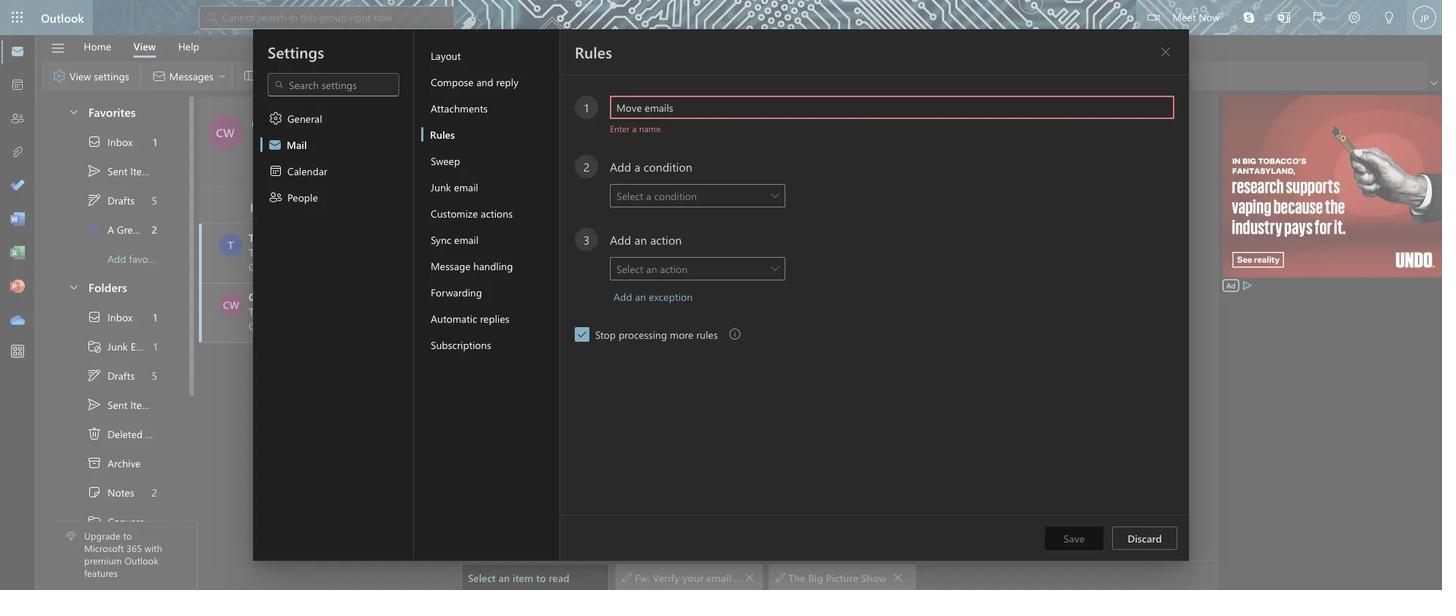 Task type: describe. For each thing, give the bounding box(es) containing it.
mobile®
[[258, 246, 300, 259]]

supplier
[[783, 571, 822, 585]]

internet
[[349, 246, 386, 259]]

customize actions button
[[421, 200, 559, 227]]

cw for cw popup button
[[216, 124, 235, 140]]

layout
[[431, 49, 461, 62]]

upgrade
[[84, 530, 121, 543]]

add favorite tree item
[[53, 244, 171, 274]]

 inside  the big picture show 
[[893, 573, 903, 583]]

view inside button
[[133, 39, 156, 53]]

onedrive image
[[10, 314, 25, 328]]

drafts for 
[[108, 194, 135, 207]]

settings
[[268, 42, 324, 62]]

verify
[[653, 571, 680, 585]]

rates
[[456, 246, 482, 259]]

add for add an action
[[610, 232, 631, 248]]

items for second  tree item from the bottom of the page
[[130, 164, 155, 178]]

inbox inside message list section
[[250, 199, 280, 214]]

dialog containing settings
[[0, 0, 1442, 591]]

reading pane main content
[[456, 91, 1219, 591]]

select an item to read
[[468, 571, 569, 585]]

more
[[670, 328, 694, 342]]

word image
[[10, 213, 25, 227]]

junk inside  junk email 1
[[108, 340, 128, 353]]

settings
[[94, 69, 129, 82]]

mail
[[287, 138, 307, 151]]

rules
[[696, 328, 718, 342]]

t mobile image
[[219, 234, 242, 257]]

365
[[126, 543, 142, 555]]

sync email button
[[421, 227, 559, 253]]


[[87, 339, 102, 354]]

premium features image
[[66, 532, 76, 542]]

stop
[[595, 328, 616, 342]]

notes
[[108, 486, 134, 500]]

application containing settings
[[0, 0, 1442, 591]]


[[274, 80, 284, 90]]

with
[[144, 543, 162, 555]]


[[1148, 12, 1159, 23]]

2 for 
[[152, 486, 157, 500]]

forwarding
[[431, 286, 482, 299]]

ready
[[407, 305, 433, 318]]

archive
[[108, 457, 141, 470]]

 button
[[420, 197, 440, 218]]

home inside home button
[[84, 39, 111, 53]]

 for  general
[[268, 111, 283, 126]]

your
[[683, 571, 704, 585]]

 tree item for 
[[53, 361, 171, 391]]

add for add an exception
[[614, 290, 632, 304]]

message
[[431, 259, 471, 273]]

add an action
[[610, 232, 682, 248]]

email
[[131, 340, 155, 353]]


[[577, 330, 587, 340]]

rules tab panel
[[560, 29, 1189, 562]]

customize actions
[[431, 207, 513, 220]]

picture
[[826, 571, 858, 585]]

show
[[861, 571, 887, 585]]

sent inside tree
[[108, 398, 128, 412]]

now
[[1199, 10, 1220, 23]]

sync
[[431, 233, 451, 246]]

email inside button
[[454, 233, 479, 246]]

replies
[[480, 312, 510, 325]]

stop processing more rules
[[595, 328, 718, 342]]

an for add an action
[[634, 232, 647, 248]]

5 for 
[[152, 369, 157, 383]]

cloud for cloud watchers
[[249, 290, 276, 304]]

 drafts for 
[[87, 369, 135, 383]]

home inside message list no conversations selected 'list box'
[[318, 246, 347, 259]]

add for add a condition
[[610, 159, 631, 175]]

discard
[[1128, 532, 1162, 546]]


[[87, 515, 102, 529]]

mobile
[[258, 231, 291, 245]]

fw:
[[635, 571, 650, 585]]

folders
[[88, 279, 127, 295]]

5 for 
[[152, 194, 157, 207]]

 tree item
[[53, 420, 171, 449]]

favorite
[[129, 252, 163, 266]]

add an exception button
[[610, 282, 699, 312]]

and
[[476, 75, 493, 88]]

excel image
[[10, 246, 25, 261]]

 for fw: verify your email for coupa supplier portal the  button
[[744, 573, 755, 583]]

attachments button
[[421, 95, 559, 121]]

a for enter
[[632, 123, 637, 135]]

add an exception
[[614, 290, 693, 304]]

folders tree item
[[53, 274, 171, 303]]

rules button
[[421, 121, 559, 148]]

 tree item
[[53, 332, 171, 361]]

email inside button
[[454, 180, 478, 194]]


[[268, 164, 283, 178]]

premium
[[84, 555, 122, 568]]

add for add favorite
[[108, 252, 126, 266]]

 button for favorites
[[61, 98, 86, 125]]

 for the
[[775, 573, 785, 583]]

1 inside cloud watchers 1 member
[[252, 134, 256, 146]]

forwarding button
[[421, 279, 559, 306]]

help button
[[167, 35, 210, 58]]

sync email
[[431, 233, 479, 246]]


[[423, 202, 437, 215]]

sweep button
[[421, 148, 559, 174]]

rules heading
[[575, 42, 612, 62]]

handling
[[473, 259, 513, 273]]

deleted
[[108, 428, 143, 441]]

cloud watchers image for cw checkbox
[[219, 294, 243, 317]]

select for a
[[617, 189, 643, 203]]

subscriptions
[[431, 338, 491, 352]]

ad
[[1226, 281, 1235, 291]]

 button for folders
[[61, 274, 86, 301]]

email inside  send email
[[297, 157, 322, 171]]

 button
[[724, 323, 747, 347]]

select inside button
[[468, 571, 496, 585]]

drafts for 
[[108, 369, 135, 383]]

automatic replies
[[431, 312, 510, 325]]

Select a action field
[[610, 257, 785, 282]]

cw for cw checkbox
[[223, 298, 239, 312]]

favorites tree item
[[53, 98, 171, 127]]

 for 
[[87, 135, 102, 149]]

processing
[[619, 328, 667, 342]]

coupa
[[751, 571, 780, 585]]

compose and reply button
[[421, 69, 559, 95]]

email inside the reading pane main content
[[706, 571, 732, 585]]

 drafts for 
[[87, 193, 135, 208]]

rising
[[425, 246, 454, 259]]

layout group
[[235, 61, 380, 88]]

more apps image
[[10, 345, 25, 360]]

2 horizontal spatial  button
[[1154, 40, 1177, 64]]

items for  tree item
[[145, 428, 170, 441]]

t
[[228, 238, 234, 252]]



Task type: locate. For each thing, give the bounding box(es) containing it.
left-rail-appbar navigation
[[3, 35, 32, 338]]

select for an
[[617, 262, 643, 276]]

2 5 from the top
[[152, 369, 157, 383]]

help
[[178, 39, 199, 53]]

1 horizontal spatial outlook
[[125, 555, 158, 568]]

files image
[[10, 146, 25, 160]]

the
[[249, 305, 266, 318], [788, 571, 805, 585]]

favorites tree
[[53, 92, 171, 274]]

set your advertising preferences image
[[1241, 280, 1253, 292]]

1  from the top
[[68, 106, 80, 117]]

2  from the top
[[87, 369, 102, 383]]

 left big
[[775, 573, 785, 583]]

2 horizontal spatial 
[[1160, 46, 1172, 58]]

2 vertical spatial cloud
[[290, 305, 318, 318]]

 tree item up  tree item
[[53, 157, 171, 186]]

view left help
[[133, 39, 156, 53]]

sent
[[108, 164, 128, 178], [108, 398, 128, 412]]

application
[[0, 0, 1442, 591]]

outlook right premium
[[125, 555, 158, 568]]

1  from the left
[[622, 573, 632, 583]]

 inside message list section
[[252, 157, 266, 171]]

 button left folders at the left of page
[[61, 274, 86, 301]]

t-
[[249, 231, 258, 245], [249, 246, 258, 259]]

1 vertical spatial cloud
[[249, 290, 276, 304]]

items up  tree item
[[130, 164, 155, 178]]

the inside main content
[[788, 571, 805, 585]]

1 vertical spatial watchers
[[279, 290, 322, 304]]

 button left the 'supplier'
[[744, 568, 755, 588]]

select down add an action
[[617, 262, 643, 276]]

1 vertical spatial 
[[87, 310, 102, 325]]

attachments
[[431, 101, 488, 115]]

tab list containing home
[[72, 35, 211, 58]]

5 inside tree
[[152, 369, 157, 383]]

1 horizontal spatial  button
[[888, 568, 908, 588]]

Search settings search field
[[284, 78, 384, 92]]

cloud for cloud watchers 1 member
[[252, 115, 284, 132]]

calendar image
[[10, 78, 25, 93]]

1 5 from the top
[[152, 194, 157, 207]]

select left item
[[468, 571, 496, 585]]

1 drafts from the top
[[108, 194, 135, 207]]

0 vertical spatial  sent items
[[87, 164, 155, 178]]

 button
[[61, 98, 86, 125], [61, 274, 86, 301]]

 send email
[[252, 157, 322, 171]]

drafts inside tree
[[108, 369, 135, 383]]

1 vertical spatial t-
[[249, 246, 258, 259]]

1 horizontal spatial view
[[133, 39, 156, 53]]

2  from the left
[[775, 573, 785, 583]]

 button for fw: verify your email for coupa supplier portal
[[744, 568, 755, 588]]

 button inside favorites tree item
[[61, 98, 86, 125]]

 down  "button"
[[52, 69, 67, 83]]

2 for 
[[152, 223, 157, 236]]

 tree item
[[53, 127, 171, 157], [53, 303, 171, 332]]

rules inside rules button
[[430, 128, 455, 141]]

 junk email 1
[[87, 339, 157, 354]]

behind
[[484, 246, 517, 259]]

2  button from the top
[[61, 274, 86, 301]]

 for 
[[87, 193, 102, 208]]

 tree item up deleted
[[53, 391, 171, 420]]

drafts up  tree item
[[108, 194, 135, 207]]

2 vertical spatial items
[[145, 428, 170, 441]]

a for select
[[646, 189, 651, 203]]

add left favorite
[[108, 252, 126, 266]]

cloud watchers 1 member
[[252, 115, 338, 146]]

0 horizontal spatial outlook
[[41, 10, 84, 25]]

 for favorites
[[68, 106, 80, 117]]

1 sent from the top
[[108, 164, 128, 178]]

items right deleted
[[145, 428, 170, 441]]

1  drafts from the top
[[87, 193, 135, 208]]

1  sent items from the top
[[87, 164, 155, 178]]

cw inside checkbox
[[223, 298, 239, 312]]

 inbox down favorites tree item
[[87, 135, 133, 149]]

 tree item for 
[[53, 303, 171, 332]]

to left 'read'
[[536, 571, 546, 585]]

 tree item
[[53, 449, 171, 478]]

sweep
[[431, 154, 460, 167]]

junk
[[431, 180, 451, 194], [108, 340, 128, 353]]

 drafts up  tree item
[[87, 193, 135, 208]]

 button
[[43, 36, 72, 61]]

2 inside the rules tab panel
[[583, 159, 590, 175]]

email up customize actions
[[454, 180, 478, 194]]

 inside tree
[[87, 310, 102, 325]]

cw left the 1 member popup button
[[216, 124, 235, 140]]

0 vertical spatial to
[[123, 530, 132, 543]]

features
[[84, 567, 118, 580]]

1 vertical spatial  sent items
[[87, 398, 155, 412]]

Name your rule text field
[[611, 97, 1174, 118]]

0 vertical spatial inbox
[[108, 135, 133, 149]]

1 vertical spatial to
[[536, 571, 546, 585]]

1 vertical spatial junk
[[108, 340, 128, 353]]

12:01
[[388, 306, 407, 318]]

 tree item up 
[[53, 186, 171, 215]]

enter a name.
[[610, 123, 663, 135]]


[[622, 573, 632, 583], [775, 573, 785, 583]]

2 sent from the top
[[108, 398, 128, 412]]

inbox up t-mobile on the top left of page
[[250, 199, 280, 214]]

outlook
[[41, 10, 84, 25], [125, 555, 158, 568]]

1 member button
[[249, 134, 291, 146]]

0 horizontal spatial home
[[84, 39, 111, 53]]

0 horizontal spatial to
[[123, 530, 132, 543]]

 sent items up deleted
[[87, 398, 155, 412]]

1 vertical spatial  inbox
[[87, 310, 133, 325]]

 drafts inside tree
[[87, 369, 135, 383]]

message handling button
[[421, 253, 559, 279]]

email right sync
[[454, 233, 479, 246]]

an for select an action
[[646, 262, 657, 276]]

email down mail
[[297, 157, 322, 171]]

5 inside favorites tree
[[152, 194, 157, 207]]

cloud up new
[[249, 290, 276, 304]]

items for 2nd  tree item from the top
[[130, 398, 155, 412]]

1 vertical spatial view
[[69, 69, 91, 82]]

 left fw:
[[622, 573, 632, 583]]

sent up  tree item
[[108, 398, 128, 412]]


[[87, 486, 102, 500]]

an up select an action
[[634, 232, 647, 248]]

1 horizontal spatial home
[[318, 246, 347, 259]]

the inside message list no conversations selected 'list box'
[[249, 305, 266, 318]]

cloud watchers image left new
[[219, 294, 243, 317]]

 inside favorites tree
[[87, 164, 102, 178]]

an up 'add an exception'
[[646, 262, 657, 276]]

2 t- from the top
[[249, 246, 258, 259]]

1 inside favorites tree
[[153, 135, 157, 149]]

items inside favorites tree
[[130, 164, 155, 178]]

1 vertical spatial  tree item
[[53, 361, 171, 391]]

 inside settings tab list
[[268, 111, 283, 126]]

microsoft
[[84, 543, 124, 555]]

0 vertical spatial rules
[[575, 42, 612, 62]]

2 up favorite
[[152, 223, 157, 236]]

 tree item
[[53, 478, 171, 508]]

12:01 pm
[[388, 306, 423, 318]]

1 vertical spatial  tree item
[[53, 303, 171, 332]]

people
[[287, 191, 318, 204]]

1 right 
[[153, 340, 157, 353]]

 inside the rules tab panel
[[1160, 46, 1172, 58]]

drafts inside favorites tree
[[108, 194, 135, 207]]

meet
[[1173, 10, 1196, 23]]

0 vertical spatial  tree item
[[53, 186, 171, 215]]

1 down favorites tree item
[[153, 135, 157, 149]]

 for 
[[87, 369, 102, 383]]

1 vertical spatial home
[[318, 246, 347, 259]]

0 vertical spatial a
[[632, 123, 637, 135]]

t- right t
[[249, 231, 258, 245]]

0 vertical spatial 
[[52, 69, 67, 83]]

junk email
[[431, 180, 478, 194]]

cloud watchers
[[249, 290, 322, 304]]

enter
[[610, 123, 630, 135]]

0 vertical spatial select
[[617, 189, 643, 203]]

condition inside field
[[654, 189, 697, 203]]

0 vertical spatial  inbox
[[87, 135, 133, 149]]

general
[[287, 112, 322, 125]]

0 vertical spatial condition
[[644, 159, 693, 175]]

1 vertical spatial sent
[[108, 398, 128, 412]]

2
[[583, 159, 590, 175], [152, 223, 157, 236], [152, 486, 157, 500]]

1  inbox from the top
[[87, 135, 133, 149]]

t- for mobile®
[[249, 246, 258, 259]]

calendar
[[287, 164, 327, 178]]

1  from the top
[[87, 135, 102, 149]]

2 inside  tree item
[[152, 223, 157, 236]]

to inside upgrade to microsoft 365 with premium outlook features
[[123, 530, 132, 543]]

t-mobile
[[249, 231, 291, 245]]

a right enter
[[632, 123, 637, 135]]

1 horizontal spatial 
[[893, 573, 903, 583]]

is
[[397, 305, 404, 318]]

outlook link
[[41, 0, 84, 35]]

exception
[[649, 290, 693, 304]]

to inside button
[[536, 571, 546, 585]]

favorites
[[88, 104, 136, 119]]

portal
[[825, 571, 852, 585]]

1 vertical spatial rules
[[430, 128, 455, 141]]

inbox for 
[[108, 311, 133, 324]]

 button inside folders tree item
[[61, 274, 86, 301]]

1 vertical spatial 5
[[152, 369, 157, 383]]

 button
[[1154, 40, 1177, 64], [744, 568, 755, 588], [888, 568, 908, 588]]

meet now
[[1173, 10, 1220, 23]]

0 horizontal spatial 
[[622, 573, 632, 583]]

 drafts down  tree item
[[87, 369, 135, 383]]

cloud inside cloud watchers 1 member
[[252, 115, 284, 132]]

0 vertical spatial action
[[650, 232, 682, 248]]

tab list
[[72, 35, 211, 58]]

2 vertical spatial inbox
[[108, 311, 133, 324]]

5 up  tree item
[[152, 194, 157, 207]]

action for add an action
[[650, 232, 682, 248]]

 sent items up  tree item
[[87, 164, 155, 178]]

 button down 
[[1154, 40, 1177, 64]]

0 vertical spatial view
[[133, 39, 156, 53]]

cloud
[[252, 115, 284, 132], [249, 290, 276, 304], [290, 305, 318, 318]]

an for select an item to read
[[499, 571, 510, 585]]

1 t- from the top
[[249, 231, 258, 245]]

outlook inside upgrade to microsoft 365 with premium outlook features
[[125, 555, 158, 568]]

condition
[[644, 159, 693, 175], [654, 189, 697, 203]]

1 horizontal spatial the
[[788, 571, 805, 585]]

1 vertical spatial 
[[68, 281, 80, 293]]

0 vertical spatial the
[[249, 305, 266, 318]]


[[87, 135, 102, 149], [87, 310, 102, 325]]

junk up  button
[[431, 180, 451, 194]]

drafts
[[108, 194, 135, 207], [108, 369, 135, 383]]

1 horizontal spatial to
[[536, 571, 546, 585]]

action inside field
[[660, 262, 688, 276]]

0 horizontal spatial 
[[744, 573, 755, 583]]

1 vertical spatial 
[[87, 369, 102, 383]]

1  tree item from the top
[[53, 127, 171, 157]]

0 vertical spatial  drafts
[[87, 193, 135, 208]]

 inside tree
[[87, 398, 102, 412]]

t- down t-mobile on the top left of page
[[249, 246, 258, 259]]

add down select an action
[[614, 290, 632, 304]]

view left 'settings'
[[69, 69, 91, 82]]

0 vertical spatial outlook
[[41, 10, 84, 25]]

 tree item
[[53, 157, 171, 186], [53, 391, 171, 420]]

2  inbox from the top
[[87, 310, 133, 325]]

1 vertical spatial outlook
[[125, 555, 158, 568]]

watchers for cloud watchers
[[279, 290, 322, 304]]

 button for the big picture show
[[888, 568, 908, 588]]

big
[[808, 571, 823, 585]]

2 vertical spatial select
[[468, 571, 496, 585]]

 tree item
[[53, 508, 171, 537]]

 inbox down folders tree item
[[87, 310, 133, 325]]

mail image
[[10, 45, 25, 59]]

watchers up mail
[[287, 115, 338, 132]]

condition for select a condition
[[654, 189, 697, 203]]

watchers left group
[[321, 305, 364, 318]]

 calendar
[[268, 164, 327, 178]]

read
[[549, 571, 569, 585]]

t- for mobile
[[249, 231, 258, 245]]

 tree item
[[53, 186, 171, 215], [53, 361, 171, 391]]

 down favorites tree item
[[87, 135, 102, 149]]

cw inside popup button
[[216, 124, 235, 140]]

view inside  view settings
[[69, 69, 91, 82]]

1  tree item from the top
[[53, 157, 171, 186]]

add inside tree item
[[108, 252, 126, 266]]

2 inside  tree item
[[152, 486, 157, 500]]

0 vertical spatial cloud watchers image
[[208, 115, 243, 150]]

tree
[[53, 303, 171, 591]]

 tree item for 
[[53, 186, 171, 215]]

0 vertical spatial  tree item
[[53, 127, 171, 157]]

2  sent items from the top
[[87, 398, 155, 412]]

new
[[269, 305, 288, 318]]

add favorite
[[108, 252, 163, 266]]

items up  deleted items
[[130, 398, 155, 412]]

2  drafts from the top
[[87, 369, 135, 383]]

0 vertical spatial cw
[[216, 124, 235, 140]]

5g
[[303, 246, 316, 259]]

1 horizontal spatial 
[[775, 573, 785, 583]]

 button right show
[[888, 568, 908, 588]]

1 vertical spatial items
[[130, 398, 155, 412]]

 up 
[[87, 164, 102, 178]]

the left new
[[249, 305, 266, 318]]

an left item
[[499, 571, 510, 585]]

 left favorites
[[68, 106, 80, 117]]

1 vertical spatial action
[[660, 262, 688, 276]]

0 vertical spatial cloud
[[252, 115, 284, 132]]

2 right 'notes'
[[152, 486, 157, 500]]

 for folders
[[68, 281, 80, 293]]

junk email button
[[421, 174, 559, 200]]

1 vertical spatial select
[[617, 262, 643, 276]]

1  from the top
[[87, 193, 102, 208]]

0 horizontal spatial 
[[52, 69, 67, 83]]

0 vertical spatial items
[[130, 164, 155, 178]]

 inside favorites tree
[[87, 135, 102, 149]]

sent inside favorites tree
[[108, 164, 128, 178]]

1 horizontal spatial junk
[[431, 180, 451, 194]]

1 vertical spatial cw
[[223, 298, 239, 312]]

 tree item down favorites
[[53, 127, 171, 157]]

inbox
[[108, 135, 133, 149], [250, 199, 280, 214], [108, 311, 133, 324]]

 for fw:
[[622, 573, 632, 583]]

 left 
[[252, 157, 266, 171]]

0 horizontal spatial view
[[69, 69, 91, 82]]

 tree item
[[53, 215, 171, 244]]

items inside  deleted items
[[145, 428, 170, 441]]

action up select an action
[[650, 232, 682, 248]]

add a condition
[[610, 159, 693, 175]]

2 drafts from the top
[[108, 369, 135, 383]]

2  tree item from the top
[[53, 361, 171, 391]]

cw left new
[[223, 298, 239, 312]]

action for select an action
[[660, 262, 688, 276]]

0 vertical spatial home
[[84, 39, 111, 53]]

 tree item down folders at the left of page
[[53, 303, 171, 332]]

Select a conversation checkbox
[[219, 294, 249, 317]]

2  tree item from the top
[[53, 303, 171, 332]]

a inside field
[[646, 189, 651, 203]]

0 vertical spatial 5
[[152, 194, 157, 207]]

powerpoint image
[[10, 280, 25, 295]]

outlook up ""
[[41, 10, 84, 25]]

 up 
[[87, 310, 102, 325]]

1 vertical spatial drafts
[[108, 369, 135, 383]]

to do image
[[10, 179, 25, 194]]

1 inside  junk email 1
[[153, 340, 157, 353]]

1 vertical spatial inbox
[[250, 199, 280, 214]]

condition down add a condition
[[654, 189, 697, 203]]

cloud up the 1 member popup button
[[252, 115, 284, 132]]

1 vertical spatial a
[[634, 159, 640, 175]]


[[252, 157, 266, 171], [87, 164, 102, 178], [87, 398, 102, 412]]

 tree item for 
[[53, 127, 171, 157]]

t-mobile® 5g home internet - leave rising rates behind
[[249, 246, 517, 259]]

1 vertical spatial 
[[268, 111, 283, 126]]

2 vertical spatial 2
[[152, 486, 157, 500]]

0 vertical spatial watchers
[[287, 115, 338, 132]]

to right upgrade
[[123, 530, 132, 543]]

the left big
[[788, 571, 805, 585]]

 inside tree
[[87, 369, 102, 383]]

tree containing 
[[53, 303, 171, 591]]

1 inside the rules tab panel
[[583, 100, 590, 115]]

 left folders at the left of page
[[68, 281, 80, 293]]

 sent items for second  tree item from the bottom of the page
[[87, 164, 155, 178]]

layout button
[[421, 42, 559, 69]]

a for add
[[634, 159, 640, 175]]

add down enter
[[610, 159, 631, 175]]

a down add a condition
[[646, 189, 651, 203]]

 for 
[[87, 310, 102, 325]]

1 horizontal spatial 
[[268, 111, 283, 126]]

message list section
[[199, 97, 517, 590]]

 people
[[268, 190, 318, 205]]

settings heading
[[268, 42, 324, 62]]

watchers up new
[[279, 290, 322, 304]]

home up  view settings
[[84, 39, 111, 53]]

automatic replies button
[[421, 306, 559, 332]]


[[268, 137, 282, 152]]

cloud watchers image inside message list no conversations selected 'list box'
[[219, 294, 243, 317]]

a up select a condition
[[634, 159, 640, 175]]

sent up  tree item
[[108, 164, 128, 178]]

 inbox inside tree
[[87, 310, 133, 325]]

actions
[[481, 207, 513, 220]]

an for add an exception
[[635, 290, 646, 304]]

1 vertical spatial  button
[[61, 274, 86, 301]]

0 vertical spatial  tree item
[[53, 157, 171, 186]]

1 vertical spatial cloud watchers image
[[219, 294, 243, 317]]

 inbox for 
[[87, 310, 133, 325]]

 up the  on the bottom left
[[87, 398, 102, 412]]

 sent items for 2nd  tree item from the top
[[87, 398, 155, 412]]

junk right 
[[108, 340, 128, 353]]

dialog
[[0, 0, 1442, 591]]

compose and reply
[[431, 75, 519, 88]]

item
[[513, 571, 533, 585]]

0 horizontal spatial the
[[249, 305, 266, 318]]

1 vertical spatial  drafts
[[87, 369, 135, 383]]

1 vertical spatial  tree item
[[53, 391, 171, 420]]

 notes
[[87, 486, 134, 500]]

0 vertical spatial sent
[[108, 164, 128, 178]]

 down 
[[87, 369, 102, 383]]

0 vertical spatial 2
[[583, 159, 590, 175]]

1 vertical spatial 2
[[152, 223, 157, 236]]

an inside "button"
[[635, 290, 646, 304]]

 inside  fw: verify your email for coupa supplier portal
[[622, 573, 632, 583]]

an down select an action
[[635, 290, 646, 304]]

Select a conditional field
[[610, 184, 785, 208]]

home button
[[73, 35, 122, 58]]

2 vertical spatial a
[[646, 189, 651, 203]]

condition up select a condition
[[644, 159, 693, 175]]

drafts down  junk email 1 in the bottom left of the page
[[108, 369, 135, 383]]

outlook inside banner
[[41, 10, 84, 25]]

 tree item down  junk email 1 in the bottom left of the page
[[53, 361, 171, 391]]

1 up email
[[153, 311, 157, 324]]

watchers inside cloud watchers 1 member
[[287, 115, 338, 132]]

2  from the top
[[68, 281, 80, 293]]

1  button from the top
[[61, 98, 86, 125]]

save
[[1063, 532, 1085, 546]]

 for  view settings
[[52, 69, 67, 83]]

inbox for 
[[108, 135, 133, 149]]

 button left favorites
[[61, 98, 86, 125]]

an inside field
[[646, 262, 657, 276]]

add inside "button"
[[614, 290, 632, 304]]

0 vertical spatial  button
[[61, 98, 86, 125]]

1  tree item from the top
[[53, 186, 171, 215]]

 inside favorites tree
[[87, 193, 102, 208]]

cloud watchers image
[[208, 115, 243, 150], [219, 294, 243, 317]]

rules inside the rules tab panel
[[575, 42, 612, 62]]

select
[[617, 189, 643, 203], [617, 262, 643, 276], [468, 571, 496, 585]]

1 vertical spatial the
[[788, 571, 805, 585]]

0 vertical spatial 
[[87, 135, 102, 149]]

2 vertical spatial watchers
[[321, 305, 364, 318]]

1 left member
[[252, 134, 256, 146]]

inbox inside favorites tree
[[108, 135, 133, 149]]

action up "exception"
[[660, 262, 688, 276]]

0 vertical spatial 
[[87, 193, 102, 208]]

leave
[[396, 246, 422, 259]]

reply
[[496, 75, 519, 88]]

 up 
[[87, 193, 102, 208]]

message handling
[[431, 259, 513, 273]]

cw
[[216, 124, 235, 140], [223, 298, 239, 312]]

 drafts inside favorites tree
[[87, 193, 135, 208]]

select down add a condition
[[617, 189, 643, 203]]

 the big picture show 
[[775, 571, 903, 585]]

 inside  the big picture show 
[[775, 573, 785, 583]]


[[730, 329, 741, 341]]

email left for
[[706, 571, 732, 585]]

to
[[123, 530, 132, 543], [536, 571, 546, 585]]

 sent items inside tree
[[87, 398, 155, 412]]

settings tab list
[[253, 29, 414, 562]]

0 vertical spatial t-
[[249, 231, 258, 245]]

0 vertical spatial 
[[68, 106, 80, 117]]

inbox inside tree
[[108, 311, 133, 324]]

2  tree item from the top
[[53, 391, 171, 420]]

home right "5g"
[[318, 246, 347, 259]]

watchers for cloud watchers 1 member
[[287, 115, 338, 132]]

 inside favorites tree item
[[68, 106, 80, 117]]

automatic
[[431, 312, 477, 325]]

3
[[583, 232, 590, 248]]

0 vertical spatial drafts
[[108, 194, 135, 207]]


[[87, 456, 102, 471]]

 inbox inside favorites tree
[[87, 135, 133, 149]]

cloud watchers image left the 1 member popup button
[[208, 115, 243, 150]]

add right 3
[[610, 232, 631, 248]]

1 horizontal spatial rules
[[575, 42, 612, 62]]

message list no conversations selected list box
[[199, 224, 517, 590]]

view button
[[122, 35, 167, 58]]

inbox down favorites tree item
[[108, 135, 133, 149]]

2  from the top
[[87, 310, 102, 325]]

outlook banner
[[0, 0, 1442, 35]]

inbox up  junk email 1 in the bottom left of the page
[[108, 311, 133, 324]]

cloud down cloud watchers
[[290, 305, 318, 318]]

document containing settings
[[0, 0, 1442, 591]]

 sent items inside favorites tree
[[87, 164, 155, 178]]

action
[[650, 232, 682, 248], [660, 262, 688, 276]]

5 down email
[[152, 369, 157, 383]]

people image
[[10, 112, 25, 127]]

junk inside junk email button
[[431, 180, 451, 194]]

document
[[0, 0, 1442, 591]]

 inbox for 
[[87, 135, 133, 149]]

pm
[[409, 306, 423, 318]]

condition for add a condition
[[644, 159, 693, 175]]

items
[[130, 164, 155, 178], [130, 398, 155, 412], [145, 428, 170, 441]]

 up member
[[268, 111, 283, 126]]

 for the rightmost the  button
[[1160, 46, 1172, 58]]

an inside button
[[499, 571, 510, 585]]

0 horizontal spatial rules
[[430, 128, 455, 141]]

0 horizontal spatial junk
[[108, 340, 128, 353]]

 inside folders tree item
[[68, 281, 80, 293]]

1 down "rules" heading
[[583, 100, 590, 115]]

2 left add a condition
[[583, 159, 590, 175]]

0 vertical spatial junk
[[431, 180, 451, 194]]

0 horizontal spatial  button
[[744, 568, 755, 588]]


[[87, 427, 102, 442]]

1 vertical spatial condition
[[654, 189, 697, 203]]

cloud watchers image for cw popup button
[[208, 115, 243, 150]]



Task type: vqa. For each thing, say whether or not it's contained in the screenshot.
All day
no



